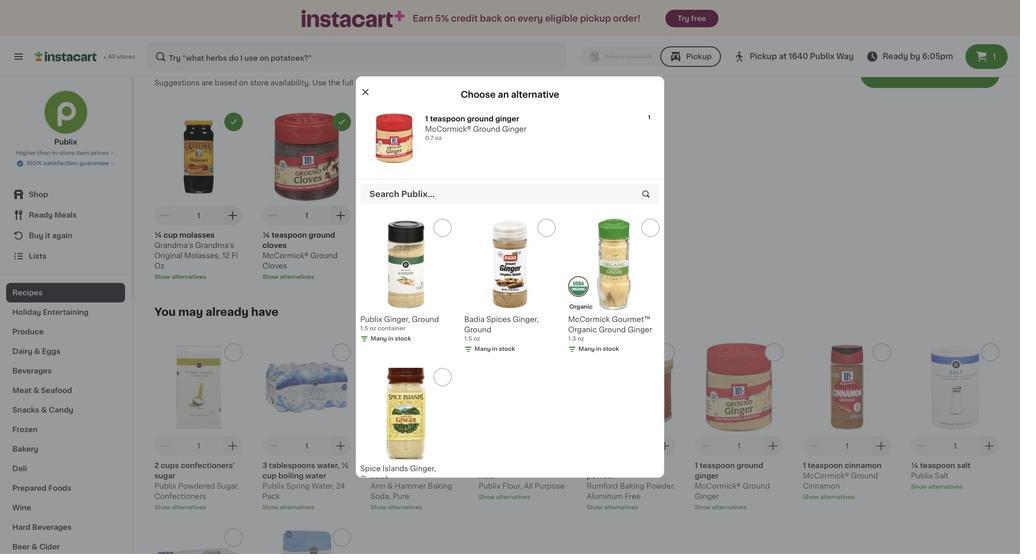 Task type: vqa. For each thing, say whether or not it's contained in the screenshot.
Publix within the 2 large eggs Publix Eggs, Large Show alternatives
yes



Task type: locate. For each thing, give the bounding box(es) containing it.
mccormick® inside 1 teaspoon ground ginger mccormick® ground ginger 0.7 oz
[[425, 126, 471, 133]]

oz left the container
[[370, 326, 376, 331]]

ginger inside '1 teaspoon ground ginger mccormick® ground ginger show alternatives'
[[695, 493, 720, 500]]

increment quantity image for 1 teaspoon ground ginger
[[767, 440, 780, 453]]

show alternatives button
[[371, 253, 459, 261], [154, 273, 243, 282], [263, 273, 351, 282], [911, 483, 1000, 492], [479, 494, 567, 502], [803, 494, 892, 502], [154, 504, 243, 512], [263, 504, 351, 512], [371, 504, 459, 512], [587, 504, 676, 512], [695, 504, 784, 512]]

¼ left salt
[[911, 462, 919, 470]]

group inside dialog
[[361, 108, 659, 169]]

increment quantity image
[[227, 209, 239, 222], [659, 440, 671, 453], [875, 440, 888, 453]]

0 vertical spatial to
[[957, 63, 967, 71]]

stock down the container
[[395, 336, 411, 342]]

teaspoon inside ¼ teaspoon ground cloves mccormick® ground cloves show alternatives
[[272, 232, 307, 239]]

1 vertical spatial 2
[[154, 462, 159, 470]]

ginger
[[496, 115, 519, 123], [695, 473, 719, 480]]

cups right 1½
[[491, 462, 509, 470]]

2 horizontal spatial ginger
[[695, 493, 720, 500]]

publix down the large
[[371, 242, 393, 249]]

oz inside badia spices ginger, ground 1.5 oz
[[474, 336, 480, 342]]

publix inside 3 tablespoons water, ½ cup boiling water publix spring water, 24 pack show alternatives
[[263, 483, 285, 490]]

increment quantity image up cinnamon
[[875, 440, 888, 453]]

organic inside mccormick gourmet™ organic ground ginger 1.3 oz
[[568, 326, 597, 334]]

2 cups from the left
[[491, 462, 509, 470]]

grandma's
[[154, 242, 193, 249], [195, 242, 234, 249]]

decrement quantity image up cinnamon
[[807, 440, 820, 453]]

1 teaspoon ground ginger mccormick® ground ginger 0.7 oz
[[425, 115, 527, 141]]

0 vertical spatial 3
[[894, 63, 900, 71]]

seafood
[[41, 387, 72, 394]]

& for candy
[[41, 407, 47, 414]]

ground for ¼ teaspoon ground cloves mccormick® ground cloves show alternatives
[[309, 232, 335, 239]]

ginger, right spices
[[513, 316, 539, 323]]

to left cart
[[957, 63, 967, 71]]

increment quantity image for ¼ teaspoon ground cloves
[[335, 209, 347, 222]]

free
[[691, 15, 707, 22]]

0 horizontal spatial in
[[388, 336, 394, 342]]

show alternatives button for publix flour, all purpose
[[479, 494, 567, 502]]

full
[[342, 79, 353, 86]]

& right beer
[[32, 544, 38, 551]]

decrement quantity image
[[267, 440, 279, 453], [916, 440, 928, 453]]

2 baking from the left
[[620, 483, 645, 490]]

0 vertical spatial ginger
[[502, 126, 527, 133]]

product group containing 1½ cups all-purpose flour
[[479, 343, 567, 502]]

teaspoon inside the 1 teaspoon cinnamon mccormick® ground cinnamon show alternatives
[[808, 462, 843, 470]]

& inside beer & cider "link"
[[32, 544, 38, 551]]

teaspoon inside 1 teaspoon ground ginger mccormick® ground ginger 0.7 oz
[[430, 115, 465, 123]]

all-
[[511, 462, 523, 470]]

& right the 'arm'
[[387, 483, 393, 490]]

all right flour,
[[524, 483, 533, 490]]

show alternatives button for rumford baking powder, aluminum free
[[587, 504, 676, 512]]

dialog
[[356, 76, 665, 511]]

alternatives inside ¼ teaspoon ground cloves mccormick® ground cloves show alternatives
[[280, 274, 315, 280]]

produce
[[12, 329, 44, 336]]

2 horizontal spatial many in stock
[[579, 346, 619, 352]]

mccormick® inside ¼ teaspoon ground cloves mccormick® ground cloves show alternatives
[[263, 252, 309, 259]]

publix down sugar at the left bottom of page
[[154, 483, 177, 490]]

group containing 1 teaspoon ground ginger
[[361, 108, 659, 169]]

1 horizontal spatial many
[[475, 346, 491, 352]]

shop link
[[6, 184, 125, 205]]

1 vertical spatial cup
[[263, 473, 277, 480]]

3 down ready
[[894, 63, 900, 71]]

& inside snacks & candy link
[[41, 407, 47, 414]]

1 decrement quantity image from the left
[[267, 440, 279, 453]]

¼ inside '¼ teaspoon salt publix salt show alternatives'
[[911, 462, 919, 470]]

3 inside 3 tablespoons water, ½ cup boiling water publix spring water, 24 pack show alternatives
[[263, 462, 267, 470]]

1 vertical spatial ginger
[[695, 473, 719, 480]]

1 horizontal spatial many in stock
[[475, 346, 515, 352]]

stock for organic
[[603, 346, 619, 352]]

oz down badia
[[474, 336, 480, 342]]

show
[[371, 254, 387, 259], [154, 274, 171, 280], [263, 274, 279, 280], [911, 484, 927, 490], [479, 495, 495, 500], [803, 495, 819, 500], [154, 505, 171, 511], [263, 505, 279, 511], [371, 505, 387, 511], [587, 505, 603, 511], [695, 505, 711, 511]]

snacks
[[12, 407, 39, 414]]

0 vertical spatial on
[[504, 14, 516, 23]]

0 vertical spatial 2
[[371, 232, 375, 239]]

prepared foods
[[12, 485, 71, 492]]

publix inside 1½ cups all-purpose flour publix flour, all purpose show alternatives
[[479, 483, 501, 490]]

0 horizontal spatial 2
[[154, 462, 159, 470]]

¼
[[154, 232, 162, 239], [263, 232, 270, 239], [911, 462, 919, 470]]

publix up higher than in-store item prices link
[[54, 139, 77, 146]]

2 horizontal spatial ground
[[737, 462, 764, 470]]

product group containing publix ginger, ground
[[360, 219, 452, 356]]

foods
[[48, 485, 71, 492]]

in down mccormick gourmet™ organic ground ginger 1.3 oz at the bottom right of the page
[[596, 346, 602, 352]]

holiday entertaining link
[[6, 303, 125, 322]]

1 horizontal spatial baking
[[620, 483, 645, 490]]

pickup down free
[[686, 53, 712, 60]]

fl
[[232, 252, 238, 259]]

show inside the 1 teaspoon baking powder rumford baking powder, aluminum free show alternatives
[[587, 505, 603, 511]]

higher than in-store item prices
[[16, 150, 109, 156]]

1 vertical spatial store
[[60, 150, 75, 156]]

ground for 1 teaspoon ground ginger mccormick® ground ginger 0.7 oz
[[467, 115, 494, 123]]

buy it again link
[[6, 226, 125, 246]]

& for seafood
[[33, 387, 39, 394]]

product group
[[154, 113, 243, 282], [263, 113, 351, 282], [371, 113, 459, 261], [360, 219, 452, 356], [464, 219, 556, 356], [568, 219, 660, 356], [154, 343, 243, 512], [263, 343, 351, 512], [371, 343, 459, 512], [479, 343, 567, 502], [587, 343, 676, 512], [695, 343, 784, 512], [803, 343, 892, 502], [911, 343, 1000, 492], [360, 368, 452, 505], [154, 529, 243, 555], [263, 529, 351, 555]]

choose an alternative
[[461, 91, 560, 99]]

decrement quantity image up sugar at the left bottom of page
[[159, 440, 171, 453]]

teaspoon inside the 1 teaspoon baking powder rumford baking powder, aluminum free show alternatives
[[592, 462, 627, 470]]

decrement quantity image up '¼ teaspoon salt publix salt show alternatives'
[[916, 440, 928, 453]]

stock down mccormick gourmet™ organic ground ginger 1.3 oz at the bottom right of the page
[[603, 346, 619, 352]]

0 vertical spatial cup
[[164, 232, 178, 239]]

oz right "0.7"
[[435, 135, 442, 141]]

ginger, up the container
[[384, 316, 410, 323]]

back
[[480, 14, 502, 23]]

1 vertical spatial 1.5
[[464, 336, 472, 342]]

ground inside spice islands ginger, ground
[[360, 476, 388, 483]]

2 vertical spatial ground
[[737, 462, 764, 470]]

¼ inside the ¼ cup molasses grandma's grandma's original molasses, 12 fl oz show alternatives
[[154, 232, 162, 239]]

1 horizontal spatial stock
[[499, 346, 515, 352]]

0 horizontal spatial baking
[[428, 483, 453, 490]]

0 horizontal spatial grandma's
[[154, 242, 193, 249]]

store up the 100% satisfaction guarantee button
[[60, 150, 75, 156]]

rumford
[[587, 483, 618, 490]]

show alternatives button for publix eggs, large
[[371, 253, 459, 261]]

1 vertical spatial ginger
[[628, 326, 652, 334]]

organic up mccormick on the bottom right of the page
[[569, 304, 593, 310]]

it
[[45, 232, 50, 239]]

1 horizontal spatial cups
[[491, 462, 509, 470]]

cups inside 1½ cups all-purpose flour publix flour, all purpose show alternatives
[[491, 462, 509, 470]]

publix inside publix ginger, ground 1.5 oz container
[[360, 316, 382, 323]]

all inside "link"
[[108, 54, 115, 60]]

2 up sugar at the left bottom of page
[[154, 462, 159, 470]]

1 horizontal spatial pickup
[[750, 53, 777, 60]]

mccormick
[[568, 316, 610, 323]]

alternatives inside 1½ cups all-purpose flour publix flour, all purpose show alternatives
[[496, 495, 531, 500]]

1 vertical spatial ground
[[309, 232, 335, 239]]

publix inside publix link
[[54, 139, 77, 146]]

1 vertical spatial beverages
[[32, 524, 72, 531]]

product group containing spice islands ginger, ground
[[360, 368, 452, 505]]

2 decrement quantity image from the left
[[916, 440, 928, 453]]

soda,
[[371, 493, 391, 500]]

many in stock down mccormick gourmet™ organic ground ginger 1.3 oz at the bottom right of the page
[[579, 346, 619, 352]]

1 horizontal spatial unselect item image
[[445, 117, 455, 127]]

0 vertical spatial ground
[[467, 115, 494, 123]]

prepared foods link
[[6, 479, 125, 498]]

0 horizontal spatial ¼
[[154, 232, 162, 239]]

increment quantity image for 1 teaspoon cinnamon
[[875, 440, 888, 453]]

pickup at 1640 publix way button
[[734, 42, 854, 71]]

teaspoon for 1 teaspoon ground ginger mccormick® ground ginger show alternatives
[[700, 462, 735, 470]]

beverages up cider
[[32, 524, 72, 531]]

None search field
[[147, 42, 566, 71]]

on right back
[[504, 14, 516, 23]]

2 horizontal spatial many
[[579, 346, 595, 352]]

hard beverages
[[12, 524, 72, 531]]

alternatives inside the ¼ cup molasses grandma's grandma's original molasses, 12 fl oz show alternatives
[[172, 274, 206, 280]]

grandma's up original
[[154, 242, 193, 249]]

1 horizontal spatial 2
[[371, 232, 375, 239]]

organic
[[569, 304, 593, 310], [568, 326, 597, 334]]

decrement quantity image up cloves
[[267, 209, 279, 222]]

in down the container
[[388, 336, 394, 342]]

1.5 down badia
[[464, 336, 472, 342]]

show inside 3 tablespoons water, ½ cup boiling water publix spring water, 24 pack show alternatives
[[263, 505, 279, 511]]

0 horizontal spatial 1.5
[[360, 326, 368, 331]]

pickup left at
[[750, 53, 777, 60]]

many in stock down the container
[[371, 336, 411, 342]]

ground inside 1 teaspoon ground ginger mccormick® ground ginger 0.7 oz
[[467, 115, 494, 123]]

100% satisfaction guarantee
[[26, 161, 109, 166]]

mccormick® inside '1 teaspoon ground ginger mccormick® ground ginger show alternatives'
[[695, 483, 741, 490]]

pure
[[393, 493, 410, 500]]

hammer
[[395, 483, 426, 490]]

alternatives inside 2 large eggs publix eggs, large show alternatives
[[388, 254, 423, 259]]

1 grandma's from the left
[[154, 242, 193, 249]]

teaspoon inside '¼ teaspoon salt publix salt show alternatives'
[[921, 462, 956, 470]]

beverages
[[12, 368, 52, 375], [32, 524, 72, 531]]

show inside 2 cups confectioners' sugar publix powdered sugar, confectioners show alternatives
[[154, 505, 171, 511]]

0 horizontal spatial many in stock
[[371, 336, 411, 342]]

2 baking from the left
[[629, 462, 654, 470]]

1.5 left the container
[[360, 326, 368, 331]]

teaspoon for ¾ teaspoon baking soda arm & hammer baking soda, pure show alternatives
[[380, 462, 416, 470]]

publix inside 2 large eggs publix eggs, large show alternatives
[[371, 242, 393, 249]]

store left availability.
[[250, 79, 269, 86]]

ginger inside '1 teaspoon ground ginger mccormick® ground ginger show alternatives'
[[695, 473, 719, 480]]

mccormick® for 1 teaspoon ground ginger mccormick® ground ginger 0.7 oz
[[425, 126, 471, 133]]

pickup inside "button"
[[686, 53, 712, 60]]

decrement quantity image up original
[[159, 209, 171, 222]]

unselect item image for eggs
[[445, 117, 455, 127]]

baking for ¾ teaspoon baking soda
[[417, 462, 442, 470]]

many in stock for gourmet™
[[579, 346, 619, 352]]

increment quantity image
[[335, 209, 347, 222], [443, 209, 455, 222], [227, 440, 239, 453], [335, 440, 347, 453], [767, 440, 780, 453], [983, 440, 996, 453]]

¾
[[371, 462, 379, 470]]

decrement quantity image up "¾"
[[375, 440, 387, 453]]

decrement quantity image up '1 teaspoon ground ginger mccormick® ground ginger show alternatives'
[[699, 440, 712, 453]]

baking up powder,
[[629, 462, 654, 470]]

higher than in-store item prices link
[[16, 149, 115, 158]]

1 horizontal spatial ¼
[[263, 232, 270, 239]]

2 vertical spatial ginger
[[695, 493, 720, 500]]

quantities.
[[511, 79, 549, 86]]

1 horizontal spatial ground
[[467, 115, 494, 123]]

ginger for 1 teaspoon ground ginger mccormick® ground ginger 0.7 oz
[[496, 115, 519, 123]]

0 vertical spatial 1.5
[[360, 326, 368, 331]]

0 horizontal spatial cup
[[164, 232, 178, 239]]

teaspoon for ¼ teaspoon salt publix salt show alternatives
[[921, 462, 956, 470]]

in down badia spices ginger, ground 1.5 oz
[[492, 346, 498, 352]]

¼ up original
[[154, 232, 162, 239]]

0 horizontal spatial decrement quantity image
[[267, 440, 279, 453]]

0 horizontal spatial 3
[[263, 462, 267, 470]]

grandma's up 12
[[195, 242, 234, 249]]

2 unselect item image from the left
[[445, 117, 455, 127]]

on right the based
[[239, 79, 248, 86]]

dialog containing choose an alternative
[[356, 76, 665, 511]]

0 horizontal spatial ginger
[[502, 126, 527, 133]]

1 inside 1 button
[[993, 53, 997, 60]]

deli
[[12, 465, 27, 473]]

publix...
[[401, 190, 435, 198]]

publix inside pickup at 1640 publix way popup button
[[810, 53, 835, 60]]

0 vertical spatial store
[[250, 79, 269, 86]]

1 horizontal spatial ginger
[[695, 473, 719, 480]]

2 inside 2 large eggs publix eggs, large show alternatives
[[371, 232, 375, 239]]

1 horizontal spatial all
[[524, 483, 533, 490]]

¼ for ¼ cup molasses
[[154, 232, 162, 239]]

baking up free
[[620, 483, 645, 490]]

frozen link
[[6, 420, 125, 440]]

publix up the container
[[360, 316, 382, 323]]

teaspoon inside '1 teaspoon ground ginger mccormick® ground ginger show alternatives'
[[700, 462, 735, 470]]

beer
[[12, 544, 30, 551]]

ginger, inside spice islands ginger, ground
[[410, 465, 436, 473]]

decrement quantity image for ¼ cup molasses
[[159, 209, 171, 222]]

1 vertical spatial organic
[[568, 326, 597, 334]]

ground inside mccormick gourmet™ organic ground ginger 1.3 oz
[[599, 326, 626, 334]]

beverages down dairy & eggs
[[12, 368, 52, 375]]

to
[[957, 63, 967, 71], [406, 79, 414, 86]]

& inside meat & seafood link
[[33, 387, 39, 394]]

1 horizontal spatial grandma's
[[195, 242, 234, 249]]

1 horizontal spatial cup
[[263, 473, 277, 480]]

cup
[[164, 232, 178, 239], [263, 473, 277, 480]]

many for badia spices ginger, ground
[[475, 346, 491, 352]]

1 horizontal spatial baking
[[629, 462, 654, 470]]

all left the stores
[[108, 54, 115, 60]]

ginger, for spice islands ginger, ground
[[410, 465, 436, 473]]

1.5 inside publix ginger, ground 1.5 oz container
[[360, 326, 368, 331]]

1 horizontal spatial ginger
[[628, 326, 652, 334]]

100% satisfaction guarantee button
[[16, 158, 115, 168]]

0 vertical spatial all
[[108, 54, 115, 60]]

& right meat
[[33, 387, 39, 394]]

stock down badia spices ginger, ground 1.5 oz
[[499, 346, 515, 352]]

tablespoons
[[269, 462, 315, 470]]

12
[[222, 252, 230, 259]]

1 vertical spatial on
[[239, 79, 248, 86]]

1 button
[[966, 44, 1008, 69]]

spice
[[360, 465, 381, 473]]

ground inside 1 teaspoon ground ginger mccormick® ground ginger 0.7 oz
[[473, 126, 500, 133]]

increment quantity image for ¼ cup molasses
[[227, 209, 239, 222]]

pickup at 1640 publix way
[[750, 53, 854, 60]]

original
[[154, 252, 183, 259]]

publix inside 2 cups confectioners' sugar publix powdered sugar, confectioners show alternatives
[[154, 483, 177, 490]]

increment quantity image for 2 cups confectioners' sugar
[[227, 440, 239, 453]]

0.7
[[425, 135, 434, 141]]

2 left the large
[[371, 232, 375, 239]]

service type group
[[580, 46, 721, 67]]

sugar,
[[217, 483, 239, 490]]

oz right '1.3'
[[578, 336, 584, 342]]

unselect item image
[[337, 117, 347, 127], [445, 117, 455, 127]]

cup up original
[[164, 232, 178, 239]]

ingredients
[[154, 57, 220, 68]]

1 vertical spatial all
[[524, 483, 533, 490]]

to inside button
[[957, 63, 967, 71]]

publix up the pack
[[263, 483, 285, 490]]

1 horizontal spatial decrement quantity image
[[916, 440, 928, 453]]

pickup inside popup button
[[750, 53, 777, 60]]

teaspoon inside ¾ teaspoon baking soda arm & hammer baking soda, pure show alternatives
[[380, 462, 416, 470]]

cup up the pack
[[263, 473, 277, 480]]

to right list
[[406, 79, 414, 86]]

cups inside 2 cups confectioners' sugar publix powdered sugar, confectioners show alternatives
[[161, 462, 179, 470]]

ginger, up hammer
[[410, 465, 436, 473]]

flour
[[479, 473, 496, 480]]

1 horizontal spatial 3
[[894, 63, 900, 71]]

store
[[250, 79, 269, 86], [60, 150, 75, 156]]

0 vertical spatial ginger
[[496, 115, 519, 123]]

in-
[[52, 150, 60, 156]]

1 inside the 1 teaspoon cinnamon mccormick® ground cinnamon show alternatives
[[803, 462, 806, 470]]

cups up sugar at the left bottom of page
[[161, 462, 179, 470]]

many down mccormick on the bottom right of the page
[[579, 346, 595, 352]]

baking right hammer
[[428, 483, 453, 490]]

teaspoon for ¼ teaspoon ground cloves mccormick® ground cloves show alternatives
[[272, 232, 307, 239]]

cinnamon
[[803, 483, 840, 490]]

you
[[154, 307, 176, 318]]

0 horizontal spatial unselect item image
[[337, 117, 347, 127]]

& left "eggs"
[[34, 348, 40, 355]]

show alternatives button for mccormick® ground cinnamon
[[803, 494, 892, 502]]

publix inside '¼ teaspoon salt publix salt show alternatives'
[[911, 473, 933, 480]]

purpose
[[523, 462, 554, 470]]

many in stock down badia spices ginger, ground 1.5 oz
[[475, 346, 515, 352]]

gourmet™
[[612, 316, 651, 323]]

3 left tablespoons
[[263, 462, 267, 470]]

availability.
[[271, 79, 311, 86]]

ginger for 1 teaspoon ground ginger mccormick® ground ginger show alternatives
[[695, 493, 720, 500]]

& inside dairy & eggs link
[[34, 348, 40, 355]]

publix left way
[[810, 53, 835, 60]]

1 cups from the left
[[161, 462, 179, 470]]

baking inside the 1 teaspoon baking powder rumford baking powder, aluminum free show alternatives
[[620, 483, 645, 490]]

organic down mccormick on the bottom right of the page
[[568, 326, 597, 334]]

2 inside 2 cups confectioners' sugar publix powdered sugar, confectioners show alternatives
[[154, 462, 159, 470]]

2 cups confectioners' sugar publix powdered sugar, confectioners show alternatives
[[154, 462, 239, 511]]

unselect item image down full
[[337, 117, 347, 127]]

decrement quantity image for 1 teaspoon cinnamon
[[807, 440, 820, 453]]

boiling
[[278, 473, 304, 480]]

0 horizontal spatial pickup
[[686, 53, 712, 60]]

ginger for 1 teaspoon ground ginger mccormick® ground ginger show alternatives
[[695, 473, 719, 480]]

0 horizontal spatial baking
[[417, 462, 442, 470]]

0 horizontal spatial stock
[[395, 336, 411, 342]]

¼ inside ¼ teaspoon ground cloves mccormick® ground cloves show alternatives
[[263, 232, 270, 239]]

ginger, for badia spices ginger, ground 1.5 oz
[[513, 316, 539, 323]]

0 horizontal spatial cups
[[161, 462, 179, 470]]

0 horizontal spatial all
[[108, 54, 115, 60]]

decrement quantity image up tablespoons
[[267, 440, 279, 453]]

arm
[[371, 483, 385, 490]]

2 horizontal spatial increment quantity image
[[875, 440, 888, 453]]

ginger inside 1 teaspoon ground ginger mccormick® ground ginger 0.7 oz
[[502, 126, 527, 133]]

salt
[[957, 462, 971, 470]]

decrement quantity image
[[159, 209, 171, 222], [267, 209, 279, 222], [159, 440, 171, 453], [375, 440, 387, 453], [699, 440, 712, 453], [807, 440, 820, 453]]

1 horizontal spatial to
[[957, 63, 967, 71]]

stock for ginger,
[[499, 346, 515, 352]]

group
[[361, 108, 659, 169]]

alternatives inside '¼ teaspoon salt publix salt show alternatives'
[[929, 484, 963, 490]]

pickup for pickup at 1640 publix way
[[750, 53, 777, 60]]

show alternatives button for mccormick® ground ginger
[[695, 504, 784, 512]]

2 horizontal spatial stock
[[603, 346, 619, 352]]

try free
[[678, 15, 707, 22]]

ginger, inside badia spices ginger, ground 1.5 oz
[[513, 316, 539, 323]]

& left "candy"
[[41, 407, 47, 414]]

2 for 2 large eggs
[[371, 232, 375, 239]]

many down badia spices ginger, ground 1.5 oz
[[475, 346, 491, 352]]

alternatives inside '1 teaspoon ground ginger mccormick® ground ginger show alternatives'
[[713, 505, 747, 511]]

cups for confectioners'
[[161, 462, 179, 470]]

baking inside ¾ teaspoon baking soda arm & hammer baking soda, pure show alternatives
[[417, 462, 442, 470]]

teaspoon for 1 teaspoon baking powder rumford baking powder, aluminum free show alternatives
[[592, 462, 627, 470]]

ground for 1 teaspoon ground ginger mccormick® ground ginger show alternatives
[[737, 462, 764, 470]]

ground inside '1 teaspoon ground ginger mccormick® ground ginger show alternatives'
[[743, 483, 770, 490]]

confectioners
[[154, 493, 206, 500]]

ready by 6:05pm link
[[867, 50, 954, 63]]

1 horizontal spatial 1.5
[[464, 336, 472, 342]]

0 horizontal spatial to
[[406, 79, 414, 86]]

pickup
[[750, 53, 777, 60], [686, 53, 712, 60]]

show alternatives button for publix salt
[[911, 483, 1000, 492]]

ground inside the 1 teaspoon cinnamon mccormick® ground cinnamon show alternatives
[[851, 473, 878, 480]]

ginger inside 1 teaspoon ground ginger mccormick® ground ginger 0.7 oz
[[496, 115, 519, 123]]

0 horizontal spatial ginger
[[496, 115, 519, 123]]

1 baking from the left
[[417, 462, 442, 470]]

increment quantity image up powder,
[[659, 440, 671, 453]]

alternatives inside 2 cups confectioners' sugar publix powdered sugar, confectioners show alternatives
[[172, 505, 206, 511]]

ready by 6:05pm
[[883, 53, 954, 60]]

baking inside the 1 teaspoon baking powder rumford baking powder, aluminum free show alternatives
[[629, 462, 654, 470]]

wine link
[[6, 498, 125, 518]]

2 horizontal spatial ¼
[[911, 462, 919, 470]]

credit
[[451, 14, 478, 23]]

¼ up cloves
[[263, 232, 270, 239]]

unselect item image down correct
[[445, 117, 455, 127]]

2 horizontal spatial in
[[596, 346, 602, 352]]

1 unselect item image from the left
[[337, 117, 347, 127]]

many down the container
[[371, 336, 387, 342]]

1 vertical spatial 3
[[263, 462, 267, 470]]

ground inside ¼ teaspoon ground cloves mccormick® ground cloves show alternatives
[[309, 232, 335, 239]]

increment quantity image up fl
[[227, 209, 239, 222]]

ground inside '1 teaspoon ground ginger mccormick® ground ginger show alternatives'
[[737, 462, 764, 470]]

0 horizontal spatial many
[[371, 336, 387, 342]]

show inside '¼ teaspoon salt publix salt show alternatives'
[[911, 484, 927, 490]]

product group containing mccormick gourmet™ organic ground ginger
[[568, 219, 660, 356]]

at
[[779, 53, 787, 60]]

1 horizontal spatial in
[[492, 346, 498, 352]]

publix down "flour"
[[479, 483, 501, 490]]

eggs
[[42, 348, 60, 355]]

guarantee
[[79, 161, 109, 166]]

baking up hammer
[[417, 462, 442, 470]]

pickup button
[[661, 46, 721, 67]]

2 grandma's from the left
[[195, 242, 234, 249]]

publix left salt
[[911, 473, 933, 480]]

container
[[378, 326, 406, 331]]

eggs
[[398, 232, 416, 239]]

0 horizontal spatial on
[[239, 79, 248, 86]]

many for publix ginger, ground
[[371, 336, 387, 342]]

1 baking from the left
[[428, 483, 453, 490]]

0 horizontal spatial increment quantity image
[[227, 209, 239, 222]]

0 horizontal spatial ground
[[309, 232, 335, 239]]



Task type: describe. For each thing, give the bounding box(es) containing it.
badia
[[464, 316, 485, 323]]

publix ginger, ground 1.5 oz container
[[360, 316, 439, 331]]

1.3
[[568, 336, 576, 342]]

spice islands ginger, ground
[[360, 465, 436, 483]]

0 vertical spatial organic
[[569, 304, 593, 310]]

again
[[52, 232, 72, 239]]

molasses,
[[184, 252, 221, 259]]

hard beverages link
[[6, 518, 125, 538]]

¼ for ¼ teaspoon ground cloves
[[263, 232, 270, 239]]

cloves
[[263, 242, 287, 249]]

increment quantity image for ¼ teaspoon salt
[[983, 440, 996, 453]]

earn 5% credit back on every eligible pickup order!
[[413, 14, 641, 23]]

cup inside the ¼ cup molasses grandma's grandma's original molasses, 12 fl oz show alternatives
[[164, 232, 178, 239]]

1 inside the 1 teaspoon baking powder rumford baking powder, aluminum free show alternatives
[[587, 462, 590, 470]]

teaspoon for 1 teaspoon cinnamon mccormick® ground cinnamon show alternatives
[[808, 462, 843, 470]]

show inside '1 teaspoon ground ginger mccormick® ground ginger show alternatives'
[[695, 505, 711, 511]]

many for mccormick gourmet™ organic ground ginger
[[579, 346, 595, 352]]

powder
[[587, 473, 615, 480]]

½
[[341, 462, 349, 470]]

cup inside 3 tablespoons water, ½ cup boiling water publix spring water, 24 pack show alternatives
[[263, 473, 277, 480]]

decrement quantity image for ¼ teaspoon ground cloves
[[267, 209, 279, 222]]

cinnamon
[[845, 462, 882, 470]]

increment quantity image for 3 tablespoons water, ½ cup boiling water
[[335, 440, 347, 453]]

and
[[496, 79, 509, 86]]

pack
[[263, 493, 280, 500]]

purpose
[[535, 483, 565, 490]]

mccormick® inside the 1 teaspoon cinnamon mccormick® ground cinnamon show alternatives
[[803, 473, 849, 480]]

mccormick gourmet™ organic ground ginger 1.3 oz
[[568, 316, 652, 342]]

3 tablespoons water, ½ cup boiling water publix spring water, 24 pack show alternatives
[[263, 462, 349, 511]]

& for cider
[[32, 544, 38, 551]]

eligible
[[545, 14, 578, 23]]

show alternatives button for arm & hammer baking soda, pure
[[371, 504, 459, 512]]

decrement quantity image for tablespoons
[[267, 440, 279, 453]]

alternatives inside ¾ teaspoon baking soda arm & hammer baking soda, pure show alternatives
[[388, 505, 423, 511]]

by
[[911, 53, 921, 60]]

0 vertical spatial beverages
[[12, 368, 52, 375]]

¾ teaspoon baking soda arm & hammer baking soda, pure show alternatives
[[371, 462, 453, 511]]

cider
[[39, 544, 60, 551]]

bakery link
[[6, 440, 125, 459]]

eggs,
[[395, 242, 415, 249]]

use
[[313, 79, 327, 86]]

frozen
[[12, 426, 37, 434]]

islands
[[383, 465, 408, 473]]

1 horizontal spatial on
[[504, 14, 516, 23]]

1 horizontal spatial store
[[250, 79, 269, 86]]

dairy & eggs
[[12, 348, 60, 355]]

try
[[678, 15, 690, 22]]

show inside 1½ cups all-purpose flour publix flour, all purpose show alternatives
[[479, 495, 495, 500]]

are
[[202, 79, 213, 86]]

3 inside add 3 ingredients to cart button
[[894, 63, 900, 71]]

publix logo image
[[43, 90, 88, 135]]

decrement quantity image for 2 cups confectioners' sugar
[[159, 440, 171, 453]]

free
[[625, 493, 641, 500]]

show inside ¼ teaspoon ground cloves mccormick® ground cloves show alternatives
[[263, 274, 279, 280]]

1½
[[479, 462, 489, 470]]

show inside ¾ teaspoon baking soda arm & hammer baking soda, pure show alternatives
[[371, 505, 387, 511]]

ground inside ¼ teaspoon ground cloves mccormick® ground cloves show alternatives
[[311, 252, 338, 259]]

hard
[[12, 524, 30, 531]]

1 teaspoon baking powder rumford baking powder, aluminum free show alternatives
[[587, 462, 676, 511]]

& inside ¾ teaspoon baking soda arm & hammer baking soda, pure show alternatives
[[387, 483, 393, 490]]

list
[[394, 79, 405, 86]]

alternatives inside 3 tablespoons water, ½ cup boiling water publix spring water, 24 pack show alternatives
[[280, 505, 315, 511]]

an
[[498, 91, 509, 99]]

ground inside publix ginger, ground 1.5 oz container
[[412, 316, 439, 323]]

show alternatives button for publix spring water, 24 pack
[[263, 504, 351, 512]]

ready
[[883, 53, 909, 60]]

oz
[[154, 263, 165, 270]]

buy
[[29, 232, 43, 239]]

mccormick® for ¼ teaspoon ground cloves mccormick® ground cloves show alternatives
[[263, 252, 309, 259]]

oz inside publix ginger, ground 1.5 oz container
[[370, 326, 376, 331]]

1 inside 1 teaspoon ground ginger mccormick® ground ginger 0.7 oz
[[425, 115, 428, 123]]

add 3 ingredients to cart button
[[861, 47, 1000, 88]]

search publix...
[[370, 190, 435, 198]]

decrement quantity image for teaspoon
[[916, 440, 928, 453]]

ginger, inside publix ginger, ground 1.5 oz container
[[384, 316, 410, 323]]

based
[[215, 79, 237, 86]]

¼ teaspoon ground cloves mccormick® ground cloves show alternatives
[[263, 232, 338, 280]]

stock for ground
[[395, 336, 411, 342]]

suggestions are based on store availability. use the full ingredient list to confirm correct items and quantities.
[[154, 79, 549, 86]]

teaspoon for 1 teaspoon ground ginger mccormick® ground ginger 0.7 oz
[[430, 115, 465, 123]]

in for spices
[[492, 346, 498, 352]]

express icon image
[[302, 10, 405, 27]]

lists
[[29, 253, 47, 260]]

pickup for pickup
[[686, 53, 712, 60]]

0 horizontal spatial store
[[60, 150, 75, 156]]

water,
[[317, 462, 340, 470]]

1.5 inside badia spices ginger, ground 1.5 oz
[[464, 336, 472, 342]]

show alternatives button for publix powdered sugar, confectioners
[[154, 504, 243, 512]]

way
[[837, 53, 854, 60]]

product group containing badia spices ginger, ground
[[464, 219, 556, 356]]

large
[[416, 242, 437, 249]]

prices
[[91, 150, 109, 156]]

1½ cups all-purpose flour publix flour, all purpose show alternatives
[[479, 462, 565, 500]]

spring
[[286, 483, 310, 490]]

ginger inside mccormick gourmet™ organic ground ginger 1.3 oz
[[628, 326, 652, 334]]

pickup
[[580, 14, 611, 23]]

search publix... button
[[360, 184, 660, 204]]

cups for all-
[[491, 462, 509, 470]]

ingredients
[[902, 63, 955, 71]]

snacks & candy link
[[6, 401, 125, 420]]

all inside 1½ cups all-purpose flour publix flour, all purpose show alternatives
[[524, 483, 533, 490]]

baking for 1 teaspoon baking powder
[[629, 462, 654, 470]]

cart
[[969, 63, 988, 71]]

decrement quantity image for 1 teaspoon ground ginger
[[699, 440, 712, 453]]

gingerbread cakes image
[[577, 0, 1021, 23]]

24
[[336, 483, 345, 490]]

1 vertical spatial to
[[406, 79, 414, 86]]

item badge image
[[568, 277, 589, 297]]

spices
[[487, 316, 511, 323]]

show alternatives button for grandma's grandma's original molasses, 12 fl oz
[[154, 273, 243, 282]]

alternatives inside the 1 teaspoon baking powder rumford baking powder, aluminum free show alternatives
[[604, 505, 639, 511]]

ginger for 1 teaspoon ground ginger mccormick® ground ginger 0.7 oz
[[502, 126, 527, 133]]

every
[[518, 14, 543, 23]]

& for eggs
[[34, 348, 40, 355]]

unselect item image for ground
[[337, 117, 347, 127]]

¼ cup molasses grandma's grandma's original molasses, 12 fl oz show alternatives
[[154, 232, 238, 280]]

product group containing 1 teaspoon baking powder
[[587, 343, 676, 512]]

many in stock for spices
[[475, 346, 515, 352]]

unselect item image
[[229, 117, 238, 127]]

correct
[[445, 79, 472, 86]]

shop
[[29, 191, 48, 198]]

decrement quantity image for ¾ teaspoon baking soda
[[375, 440, 387, 453]]

alternatives inside the 1 teaspoon cinnamon mccormick® ground cinnamon show alternatives
[[821, 495, 855, 500]]

order!
[[613, 14, 641, 23]]

cloves
[[263, 263, 287, 270]]

deli link
[[6, 459, 125, 479]]

ground inside badia spices ginger, ground 1.5 oz
[[464, 326, 492, 334]]

in for gourmet™
[[596, 346, 602, 352]]

beer & cider
[[12, 544, 60, 551]]

meat & seafood
[[12, 387, 72, 394]]

salt
[[935, 473, 949, 480]]

instacart logo image
[[35, 50, 97, 63]]

you may already have
[[154, 307, 279, 318]]

show alternatives button for mccormick® ground cloves
[[263, 273, 351, 282]]

spice islands ginger, ground button
[[360, 368, 452, 503]]

meat & seafood link
[[6, 381, 125, 401]]

large
[[377, 232, 396, 239]]

publix link
[[43, 90, 88, 147]]

oz inside mccormick gourmet™ organic ground ginger 1.3 oz
[[578, 336, 584, 342]]

2 large eggs publix eggs, large show alternatives
[[371, 232, 437, 259]]

show inside 2 large eggs publix eggs, large show alternatives
[[371, 254, 387, 259]]

2 for 2 cups confectioners' sugar
[[154, 462, 159, 470]]

search
[[370, 190, 399, 198]]

show inside the ¼ cup molasses grandma's grandma's original molasses, 12 fl oz show alternatives
[[154, 274, 171, 280]]

aluminum
[[587, 493, 623, 500]]

molasses
[[179, 232, 215, 239]]

1 inside '1 teaspoon ground ginger mccormick® ground ginger show alternatives'
[[695, 462, 698, 470]]

mccormick® for 1 teaspoon ground ginger mccormick® ground ginger show alternatives
[[695, 483, 741, 490]]

show inside the 1 teaspoon cinnamon mccormick® ground cinnamon show alternatives
[[803, 495, 819, 500]]

powder,
[[647, 483, 676, 490]]

¼ for ¼ teaspoon salt
[[911, 462, 919, 470]]

lists link
[[6, 246, 125, 267]]

baking inside ¾ teaspoon baking soda arm & hammer baking soda, pure show alternatives
[[428, 483, 453, 490]]

water
[[306, 473, 326, 480]]

many in stock for ginger,
[[371, 336, 411, 342]]

choose
[[461, 91, 496, 99]]

alternative
[[511, 91, 560, 99]]

1 horizontal spatial increment quantity image
[[659, 440, 671, 453]]

oz inside 1 teaspoon ground ginger mccormick® ground ginger 0.7 oz
[[435, 135, 442, 141]]

in for ginger,
[[388, 336, 394, 342]]



